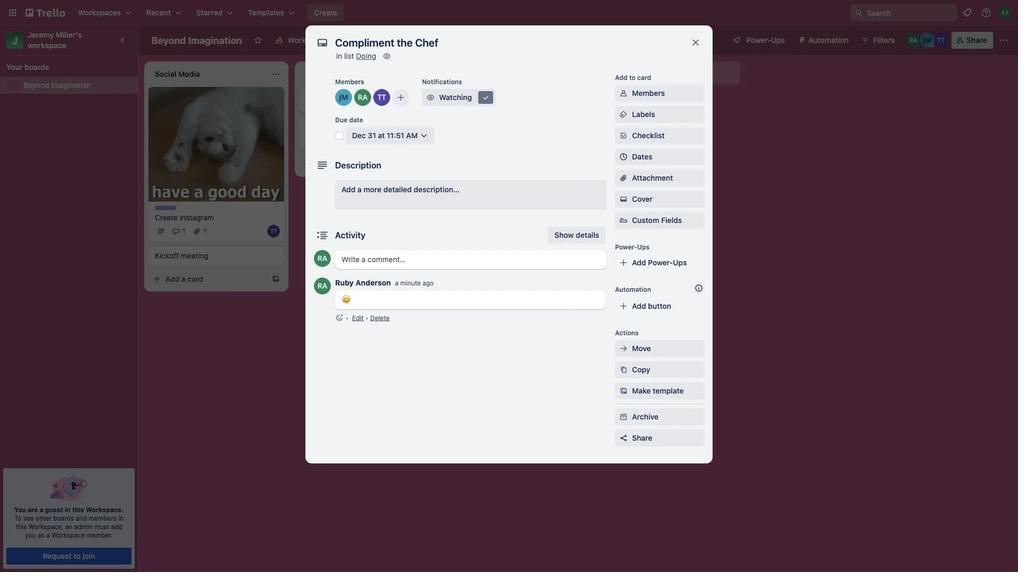 Task type: describe. For each thing, give the bounding box(es) containing it.
1 horizontal spatial power-
[[648, 259, 673, 267]]

delete
[[370, 315, 390, 322]]

add
[[111, 524, 122, 531]]

a down kickoff meeting at the left of page
[[181, 275, 186, 283]]

in list doing
[[336, 52, 376, 60]]

to
[[14, 515, 21, 522]]

date
[[349, 116, 363, 124]]

boards inside 'you are a guest in this workspace. to see other boards and members in this workspace, an admin must add you as a workspace member.'
[[53, 515, 74, 522]]

other
[[36, 515, 51, 522]]

color: bold red, title: "thoughts" element
[[306, 91, 335, 99]]

ups inside button
[[771, 36, 785, 45]]

are
[[28, 507, 38, 514]]

sm image for automation
[[794, 32, 809, 47]]

sm image for copy
[[619, 365, 629, 376]]

kickoff
[[155, 251, 179, 260]]

edit link
[[352, 315, 364, 322]]

request
[[43, 552, 72, 561]]

sm image right the watching
[[481, 92, 491, 103]]

make template
[[632, 387, 684, 396]]

minute
[[400, 280, 421, 287]]

Write a comment text field
[[335, 250, 607, 269]]

activity
[[335, 230, 366, 241]]

add a card for the middle add a card button
[[316, 160, 354, 169]]

watching button
[[422, 89, 495, 106]]

workspace inside 'you are a guest in this workspace. to see other boards and members in this workspace, an admin must add you as a workspace member.'
[[52, 532, 85, 539]]

1 vertical spatial jeremy miller (jeremymiller198) image
[[403, 134, 416, 146]]

ruby anderson a minute ago
[[335, 279, 434, 288]]

at
[[378, 131, 385, 140]]

filters button
[[858, 32, 898, 49]]

•
[[366, 315, 369, 322]]

board link
[[360, 32, 405, 49]]

filters
[[874, 36, 895, 45]]

share for the left share button
[[632, 434, 653, 443]]

edit
[[352, 315, 364, 322]]

create button
[[308, 4, 344, 21]]

add another list button
[[596, 62, 741, 85]]

card up members "link"
[[638, 74, 651, 81]]

archive link
[[615, 409, 704, 426]]

share for the top share button
[[967, 36, 987, 45]]

create instagram
[[155, 213, 214, 222]]

checklist
[[632, 131, 665, 140]]

delete link
[[370, 315, 390, 322]]

dec for dec 31 at 11:51 am
[[352, 131, 366, 140]]

0 horizontal spatial boards
[[24, 63, 49, 72]]

show details link
[[548, 227, 606, 244]]

0 horizontal spatial power-
[[615, 243, 637, 251]]

archive
[[632, 413, 659, 422]]

0 vertical spatial share button
[[952, 32, 994, 49]]

actions
[[615, 329, 639, 337]]

add a more detailed description…
[[342, 185, 460, 194]]

power-ups inside button
[[747, 36, 785, 45]]

j
[[12, 34, 18, 46]]

add another list
[[615, 69, 671, 77]]

workspace,
[[28, 524, 64, 531]]

add reaction image
[[335, 313, 344, 324]]

add a more detailed description… link
[[335, 180, 607, 210]]

Mark due date as complete checkbox
[[335, 132, 344, 140]]

1 horizontal spatial 1
[[203, 228, 206, 235]]

show menu image
[[999, 35, 1009, 46]]

kickoff meeting link
[[155, 251, 278, 261]]

another
[[631, 69, 658, 77]]

0 horizontal spatial beyond imagination
[[23, 81, 91, 90]]

thinking
[[306, 98, 335, 107]]

chef
[[362, 122, 378, 130]]

add a card for topmost add a card button
[[467, 96, 504, 105]]

thinking link
[[306, 98, 429, 108]]

card for the middle add a card button
[[338, 160, 354, 169]]

request to join
[[43, 552, 95, 561]]

1 vertical spatial ups
[[637, 243, 650, 251]]

2 horizontal spatial terry turtle (terryturtle) image
[[934, 33, 949, 48]]

make template link
[[615, 383, 704, 400]]

open information menu image
[[981, 7, 992, 18]]

labels link
[[615, 106, 704, 123]]

search image
[[855, 8, 864, 17]]

ruby
[[335, 279, 354, 288]]

sm image for make template
[[619, 386, 629, 397]]

Search field
[[864, 5, 956, 21]]

primary element
[[0, 0, 1018, 25]]

1 vertical spatial ruby anderson (rubyanderson7) image
[[354, 89, 371, 106]]

workspace
[[28, 41, 66, 50]]

more
[[364, 185, 382, 194]]

detailed
[[384, 185, 412, 194]]

dec 31 at 11:51 am button
[[346, 127, 435, 144]]

0 vertical spatial ruby anderson (rubyanderson7) image
[[999, 6, 1012, 19]]

add button
[[632, 302, 671, 311]]

fields
[[661, 216, 682, 225]]

make
[[632, 387, 651, 396]]

Dec 31 checkbox
[[306, 134, 342, 146]]

2 vertical spatial in
[[118, 515, 124, 522]]

power-ups button
[[725, 32, 792, 49]]

attachment
[[632, 174, 673, 182]]

add power-ups link
[[615, 255, 704, 272]]

members inside "link"
[[632, 89, 665, 98]]

power- inside button
[[747, 36, 771, 45]]

show details
[[555, 231, 599, 240]]

dates button
[[615, 149, 704, 166]]

0 vertical spatial ruby anderson (rubyanderson7) image
[[906, 33, 921, 48]]

members
[[89, 515, 117, 522]]

a minute ago link
[[395, 280, 434, 287]]

to for card
[[629, 74, 636, 81]]

add a card for add a card button to the bottom
[[166, 275, 203, 283]]

jeremy miller (jeremymiller198) image
[[920, 33, 935, 48]]

0 vertical spatial add a card button
[[450, 92, 569, 109]]

member.
[[87, 532, 113, 539]]

show
[[555, 231, 574, 240]]

guest
[[45, 507, 63, 514]]

2 horizontal spatial 1
[[357, 136, 360, 144]]

due date
[[335, 116, 363, 124]]

terry turtle (terryturtle) image
[[373, 89, 390, 106]]

watching
[[439, 93, 472, 102]]

0 horizontal spatial beyond
[[23, 81, 49, 90]]

an
[[65, 524, 73, 531]]

1 vertical spatial automation
[[615, 286, 651, 293]]

ago
[[423, 280, 434, 287]]

move link
[[615, 341, 704, 358]]



Task type: locate. For each thing, give the bounding box(es) containing it.
1 vertical spatial add a card
[[316, 160, 354, 169]]

workspace inside "button"
[[288, 36, 327, 45]]

0 horizontal spatial list
[[344, 52, 354, 60]]

a inside ruby anderson a minute ago
[[395, 280, 399, 287]]

1 horizontal spatial workspace
[[288, 36, 327, 45]]

create from template… image
[[272, 275, 280, 283]]

a down dec 31
[[332, 160, 336, 169]]

share down archive
[[632, 434, 653, 443]]

workspace.
[[86, 507, 124, 514]]

1 horizontal spatial 31
[[368, 131, 376, 140]]

card for topmost add a card button
[[489, 96, 504, 105]]

dates
[[632, 153, 653, 161]]

automation button
[[794, 32, 855, 49]]

dec down 'compliment'
[[318, 136, 330, 144]]

cover
[[632, 195, 653, 204]]

0 vertical spatial members
[[335, 78, 364, 85]]

to
[[629, 74, 636, 81], [74, 552, 81, 561]]

and
[[76, 515, 87, 522]]

1 horizontal spatial this
[[72, 507, 84, 514]]

imagination down "your boards with 1 items" element
[[51, 81, 91, 90]]

list
[[344, 52, 354, 60], [660, 69, 671, 77]]

2 vertical spatial ruby anderson (rubyanderson7) image
[[314, 278, 331, 295]]

2 horizontal spatial in
[[336, 52, 342, 60]]

admin
[[74, 524, 93, 531]]

add members to card image
[[397, 92, 405, 103]]

1 horizontal spatial members
[[632, 89, 665, 98]]

0 vertical spatial power-
[[747, 36, 771, 45]]

2 vertical spatial add a card
[[166, 275, 203, 283]]

1 vertical spatial create
[[155, 213, 178, 222]]

1 horizontal spatial boards
[[53, 515, 74, 522]]

2 vertical spatial terry turtle (terryturtle) image
[[267, 225, 280, 238]]

sm image left archive
[[619, 412, 629, 423]]

sm image down add to card
[[619, 88, 629, 99]]

share button
[[952, 32, 994, 49], [615, 430, 704, 447]]

your boards with 1 items element
[[6, 61, 126, 74]]

create inside button
[[314, 8, 337, 17]]

to inside button
[[74, 552, 81, 561]]

ups left "automation" button
[[771, 36, 785, 45]]

create down color: purple, title: none image at the left of page
[[155, 213, 178, 222]]

0 vertical spatial jeremy miller (jeremymiller198) image
[[335, 89, 352, 106]]

grinning image
[[342, 295, 351, 304]]

sm image left labels on the top right of page
[[619, 109, 629, 120]]

0 horizontal spatial 1
[[182, 228, 185, 235]]

0 vertical spatial beyond
[[152, 34, 186, 46]]

0 vertical spatial this
[[72, 507, 84, 514]]

request to join button
[[6, 548, 131, 565]]

31 left the at
[[368, 131, 376, 140]]

0 vertical spatial add a card
[[467, 96, 504, 105]]

create for create
[[314, 8, 337, 17]]

custom fields button
[[615, 215, 704, 226]]

list left doing
[[344, 52, 354, 60]]

custom fields
[[632, 216, 682, 225]]

customize views image
[[410, 35, 421, 46]]

None text field
[[330, 33, 680, 52]]

dec inside dec 31 at 11:51 am 'button'
[[352, 131, 366, 140]]

2 vertical spatial power-
[[648, 259, 673, 267]]

0 horizontal spatial automation
[[615, 286, 651, 293]]

2 horizontal spatial power-
[[747, 36, 771, 45]]

sm image inside make template link
[[619, 386, 629, 397]]

visible
[[329, 36, 351, 45]]

1 horizontal spatial list
[[660, 69, 671, 77]]

1 vertical spatial ruby anderson (rubyanderson7) image
[[314, 250, 331, 267]]

1 vertical spatial beyond imagination
[[23, 81, 91, 90]]

a right as
[[46, 532, 50, 539]]

beyond imagination inside text field
[[152, 34, 242, 46]]

0 horizontal spatial in
[[65, 507, 71, 514]]

1 vertical spatial workspace
[[52, 532, 85, 539]]

11:51
[[387, 131, 404, 140]]

0 vertical spatial terry turtle (terryturtle) image
[[934, 33, 949, 48]]

1 horizontal spatial power-ups
[[747, 36, 785, 45]]

1 vertical spatial members
[[632, 89, 665, 98]]

1 vertical spatial share
[[632, 434, 653, 443]]

imagination left star or unstar board image
[[188, 34, 242, 46]]

0 horizontal spatial imagination
[[51, 81, 91, 90]]

star or unstar board image
[[254, 36, 262, 45]]

terry turtle (terryturtle) image up create from template… "image"
[[267, 225, 280, 238]]

0 horizontal spatial jeremy miller (jeremymiller198) image
[[335, 89, 352, 106]]

automation inside button
[[809, 36, 849, 45]]

workspace down an
[[52, 532, 85, 539]]

0 horizontal spatial terry turtle (terryturtle) image
[[267, 225, 280, 238]]

description…
[[414, 185, 460, 194]]

1 vertical spatial add a card button
[[299, 156, 418, 173]]

you
[[14, 507, 26, 514]]

the
[[349, 122, 360, 130]]

0 horizontal spatial ruby anderson (rubyanderson7) image
[[354, 89, 371, 106]]

add power-ups
[[632, 259, 687, 267]]

2 horizontal spatial add a card
[[467, 96, 504, 105]]

0 horizontal spatial this
[[16, 524, 27, 531]]

create for create instagram
[[155, 213, 178, 222]]

dec 31 at 11:51 am
[[352, 131, 418, 140]]

your
[[6, 63, 23, 72]]

1 horizontal spatial ruby anderson (rubyanderson7) image
[[418, 134, 431, 146]]

terry turtle (terryturtle) image
[[934, 33, 949, 48], [388, 134, 401, 146], [267, 225, 280, 238]]

0 horizontal spatial to
[[74, 552, 81, 561]]

0 horizontal spatial workspace
[[52, 532, 85, 539]]

to for join
[[74, 552, 81, 561]]

dec down the
[[352, 131, 366, 140]]

sm image for move
[[619, 344, 629, 354]]

automation
[[809, 36, 849, 45], [615, 286, 651, 293]]

0 horizontal spatial share
[[632, 434, 653, 443]]

details
[[576, 231, 599, 240]]

1 horizontal spatial beyond
[[152, 34, 186, 46]]

due
[[335, 116, 348, 124]]

add button button
[[615, 298, 704, 315]]

see
[[23, 515, 34, 522]]

sm image inside labels link
[[619, 109, 629, 120]]

ruby anderson (rubyanderson7) image left terry turtle (terryturtle) image
[[354, 89, 371, 106]]

edit • delete
[[352, 315, 390, 322]]

sm image for checklist
[[619, 130, 629, 141]]

31 inside 'checkbox'
[[332, 136, 339, 144]]

0 horizontal spatial add a card
[[166, 275, 203, 283]]

list inside button
[[660, 69, 671, 77]]

doing
[[356, 52, 376, 60]]

0 vertical spatial share
[[967, 36, 987, 45]]

terry turtle (terryturtle) image down search field
[[934, 33, 949, 48]]

sm image for members
[[619, 88, 629, 99]]

Board name text field
[[146, 32, 247, 49]]

1 down instagram
[[203, 228, 206, 235]]

0 vertical spatial in
[[336, 52, 342, 60]]

sm image left copy
[[619, 365, 629, 376]]

1 horizontal spatial beyond imagination
[[152, 34, 242, 46]]

imagination inside text field
[[188, 34, 242, 46]]

this up and
[[72, 507, 84, 514]]

to left join at bottom left
[[74, 552, 81, 561]]

1 horizontal spatial automation
[[809, 36, 849, 45]]

ups down fields
[[673, 259, 687, 267]]

1 horizontal spatial imagination
[[188, 34, 242, 46]]

jeremy miller (jeremymiller198) image
[[335, 89, 352, 106], [403, 134, 416, 146]]

ruby anderson (rubyanderson7) image
[[906, 33, 921, 48], [354, 89, 371, 106], [418, 134, 431, 146]]

beyond imagination link
[[23, 80, 132, 91]]

notifications
[[422, 78, 462, 85]]

0 vertical spatial imagination
[[188, 34, 242, 46]]

a right are
[[40, 507, 43, 514]]

card right the watching
[[489, 96, 504, 105]]

sm image inside move link
[[619, 344, 629, 354]]

1
[[357, 136, 360, 144], [182, 228, 185, 235], [203, 228, 206, 235]]

1 horizontal spatial add a card button
[[299, 156, 418, 173]]

share button down 0 notifications image
[[952, 32, 994, 49]]

you
[[25, 532, 36, 539]]

create instagram link
[[155, 212, 278, 223]]

1 vertical spatial this
[[16, 524, 27, 531]]

ruby anderson (rubyanderson7) image right am
[[418, 134, 431, 146]]

1 vertical spatial terry turtle (terryturtle) image
[[388, 134, 401, 146]]

beyond inside text field
[[152, 34, 186, 46]]

instagram
[[180, 213, 214, 222]]

jeremy miller (jeremymiller198) image up due
[[335, 89, 352, 106]]

workspace visible
[[288, 36, 351, 45]]

sm image left make
[[619, 386, 629, 397]]

0 horizontal spatial members
[[335, 78, 364, 85]]

copy link
[[615, 362, 704, 379]]

1 vertical spatial imagination
[[51, 81, 91, 90]]

template
[[653, 387, 684, 396]]

0 vertical spatial automation
[[809, 36, 849, 45]]

members down in list doing
[[335, 78, 364, 85]]

to up members "link"
[[629, 74, 636, 81]]

sm image down "notifications" at the top left
[[425, 92, 436, 103]]

1 vertical spatial in
[[65, 507, 71, 514]]

add a card
[[467, 96, 504, 105], [316, 160, 354, 169], [166, 275, 203, 283]]

jeremy miller's workspace
[[28, 31, 84, 50]]

button
[[648, 302, 671, 311]]

terry turtle (terryturtle) image right the at
[[388, 134, 401, 146]]

0 horizontal spatial power-ups
[[615, 243, 650, 251]]

card down meeting
[[188, 275, 203, 283]]

0 horizontal spatial create
[[155, 213, 178, 222]]

a left more
[[358, 185, 362, 194]]

compliment the chef link
[[306, 121, 429, 132]]

a left minute
[[395, 280, 399, 287]]

1 horizontal spatial dec
[[352, 131, 366, 140]]

labels
[[632, 110, 655, 119]]

1 horizontal spatial share button
[[952, 32, 994, 49]]

0 notifications image
[[961, 6, 974, 19]]

doing link
[[356, 52, 376, 60]]

checklist link
[[615, 127, 704, 144]]

0 vertical spatial workspace
[[288, 36, 327, 45]]

compliment
[[306, 122, 347, 130]]

dec 31
[[318, 136, 339, 144]]

31 for dec 31
[[332, 136, 339, 144]]

sm image down actions
[[619, 344, 629, 354]]

automation up 'add button'
[[615, 286, 651, 293]]

in down the visible
[[336, 52, 342, 60]]

1 horizontal spatial in
[[118, 515, 124, 522]]

join
[[83, 552, 95, 561]]

1 vertical spatial beyond
[[23, 81, 49, 90]]

a right the watching
[[483, 96, 487, 105]]

1 vertical spatial boards
[[53, 515, 74, 522]]

1 vertical spatial power-ups
[[615, 243, 650, 251]]

2 horizontal spatial add a card button
[[450, 92, 569, 109]]

2 vertical spatial ruby anderson (rubyanderson7) image
[[418, 134, 431, 146]]

0 vertical spatial beyond imagination
[[152, 34, 242, 46]]

0 vertical spatial list
[[344, 52, 354, 60]]

31 for dec 31 at 11:51 am
[[368, 131, 376, 140]]

sm image inside checklist 'link'
[[619, 130, 629, 141]]

workspace visible button
[[269, 32, 358, 49]]

power-
[[747, 36, 771, 45], [615, 243, 637, 251], [648, 259, 673, 267]]

members down 'another' on the top right of page
[[632, 89, 665, 98]]

sm image inside members "link"
[[619, 88, 629, 99]]

sm image for cover
[[619, 194, 629, 205]]

1 horizontal spatial to
[[629, 74, 636, 81]]

dec inside dec 31 'checkbox'
[[318, 136, 330, 144]]

kickoff meeting
[[155, 251, 209, 260]]

meeting
[[181, 251, 209, 260]]

copy
[[632, 366, 650, 375]]

jeremy miller (jeremymiller198) image right the at
[[403, 134, 416, 146]]

boards right your
[[24, 63, 49, 72]]

sm image inside "automation" button
[[794, 32, 809, 47]]

sm image
[[382, 51, 392, 62], [619, 109, 629, 120], [619, 130, 629, 141], [619, 194, 629, 205], [619, 412, 629, 423]]

share button down archive link
[[615, 430, 704, 447]]

sm image for watching
[[425, 92, 436, 103]]

1 vertical spatial list
[[660, 69, 671, 77]]

31 inside 'button'
[[368, 131, 376, 140]]

1 horizontal spatial terry turtle (terryturtle) image
[[388, 134, 401, 146]]

automation left filters button
[[809, 36, 849, 45]]

2 vertical spatial add a card button
[[149, 271, 267, 288]]

this down 'to'
[[16, 524, 27, 531]]

0 horizontal spatial share button
[[615, 430, 704, 447]]

move
[[632, 345, 651, 353]]

sm image
[[794, 32, 809, 47], [619, 88, 629, 99], [425, 92, 436, 103], [481, 92, 491, 103], [619, 344, 629, 354], [619, 365, 629, 376], [619, 386, 629, 397]]

compliment the chef
[[306, 122, 378, 130]]

1 horizontal spatial add a card
[[316, 160, 354, 169]]

attachment button
[[615, 170, 704, 187]]

sm image left checklist
[[619, 130, 629, 141]]

sm image inside "cover" "link"
[[619, 194, 629, 205]]

2 horizontal spatial ups
[[771, 36, 785, 45]]

workspace left the visible
[[288, 36, 327, 45]]

ruby anderson (rubyanderson7) image down search field
[[906, 33, 921, 48]]

ups up add power-ups
[[637, 243, 650, 251]]

in up add
[[118, 515, 124, 522]]

description
[[335, 160, 382, 171]]

create up workspace visible in the top of the page
[[314, 8, 337, 17]]

1 vertical spatial share button
[[615, 430, 704, 447]]

0 vertical spatial power-ups
[[747, 36, 785, 45]]

boards up an
[[53, 515, 74, 522]]

card for add a card button to the bottom
[[188, 275, 203, 283]]

sm image inside "copy" link
[[619, 365, 629, 376]]

1 down create instagram on the left
[[182, 228, 185, 235]]

your boards
[[6, 63, 49, 72]]

31
[[368, 131, 376, 140], [332, 136, 339, 144]]

you are a guest in this workspace. to see other boards and members in this workspace, an admin must add you as a workspace member.
[[14, 507, 124, 539]]

cover link
[[615, 191, 704, 208]]

share left show menu image on the top of the page
[[967, 36, 987, 45]]

2 vertical spatial ups
[[673, 259, 687, 267]]

back to home image
[[25, 4, 65, 21]]

must
[[94, 524, 109, 531]]

custom
[[632, 216, 660, 225]]

0 horizontal spatial dec
[[318, 136, 330, 144]]

sm image down board
[[382, 51, 392, 62]]

sm image for archive
[[619, 412, 629, 423]]

1 horizontal spatial create
[[314, 8, 337, 17]]

1 horizontal spatial share
[[967, 36, 987, 45]]

thoughts thinking
[[306, 92, 335, 107]]

sm image left cover
[[619, 194, 629, 205]]

1 horizontal spatial ups
[[673, 259, 687, 267]]

sm image for labels
[[619, 109, 629, 120]]

1 down the
[[357, 136, 360, 144]]

beyond
[[152, 34, 186, 46], [23, 81, 49, 90]]

this
[[72, 507, 84, 514], [16, 524, 27, 531]]

sm image inside archive link
[[619, 412, 629, 423]]

list right 'another' on the top right of page
[[660, 69, 671, 77]]

in right guest
[[65, 507, 71, 514]]

sm image right power-ups button
[[794, 32, 809, 47]]

0 vertical spatial to
[[629, 74, 636, 81]]

2 horizontal spatial ruby anderson (rubyanderson7) image
[[906, 33, 921, 48]]

0 horizontal spatial add a card button
[[149, 271, 267, 288]]

add to card
[[615, 74, 651, 81]]

members link
[[615, 85, 704, 102]]

31 down compliment the chef
[[332, 136, 339, 144]]

color: purple, title: none image
[[155, 206, 176, 210]]

imagination
[[188, 34, 242, 46], [51, 81, 91, 90]]

dec for dec 31
[[318, 136, 330, 144]]

ruby anderson (rubyanderson7) image
[[999, 6, 1012, 19], [314, 250, 331, 267], [314, 278, 331, 295]]

card down mark due date as complete checkbox
[[338, 160, 354, 169]]



Task type: vqa. For each thing, say whether or not it's contained in the screenshot.
the Dec 31 at 11:51 AM button
yes



